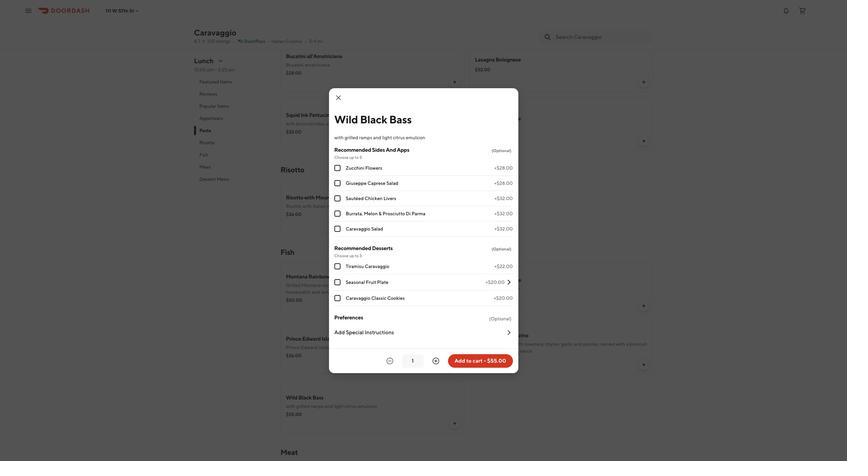 Task type: vqa. For each thing, say whether or not it's contained in the screenshot.
the rightmost $9.99
no



Task type: describe. For each thing, give the bounding box(es) containing it.
fresh inside montana rainbow trout grilled montana rainbow trout with baby watercress, garlic chips, fresh horseradish and lemon vinaigrette. $50.00
[[425, 283, 436, 288]]

111
[[106, 8, 111, 13]]

1 pm from the left
[[207, 67, 214, 72]]

$36.00 inside "prince edward island mussels prince edward island mussels with garlic and fresh tomato sauce. $36.00"
[[286, 353, 302, 359]]

caravaggio up the plate
[[365, 264, 390, 269]]

(optional) for recommended desserts
[[492, 246, 512, 252]]

parma
[[412, 211, 426, 216]]

1 lasagna bolognese from the top
[[475, 56, 521, 63]]

reviews
[[199, 91, 217, 97]]

1 vertical spatial salad
[[371, 226, 383, 232]]

add item to cart image for cooked
[[641, 362, 647, 368]]

add special instructions button
[[334, 324, 513, 342]]

$36.00 inside "risotto with mountain herbs risotto with italian mountain herbs and goat cheese. $36.00"
[[286, 212, 302, 217]]

wild black bass with grilled ramps and light citrus emulsion $55.00
[[286, 395, 377, 417]]

with inside wild black bass dialog
[[334, 135, 344, 140]]

recommended sides and apps group
[[334, 146, 513, 237]]

and inside "prince edward island mussels prince edward island mussels with garlic and fresh tomato sauce. $36.00"
[[373, 345, 381, 350]]

tiramisu
[[346, 264, 364, 269]]

add item to cart image for with
[[452, 221, 458, 226]]

broccoli inside the squid ink fettucine with broccoli rabe, anchovies, bottarga and garlic $32.00
[[296, 121, 314, 127]]

with inside the squid ink fettucine with broccoli rabe, anchovies, bottarga and garlic $32.00
[[286, 121, 295, 127]]

with inside montana rainbow trout grilled montana rainbow trout with baby watercress, garlic chips, fresh horseradish and lemon vinaigrette. $50.00
[[352, 283, 361, 288]]

fish inside button
[[199, 152, 208, 158]]

reviews button
[[194, 88, 272, 100]]

1 vertical spatial edward
[[301, 345, 317, 350]]

rainbow
[[309, 274, 330, 280]]

add item to cart image for prince edward island mussels
[[452, 362, 458, 368]]

0 vertical spatial +$20.00
[[486, 280, 505, 285]]

rainbow
[[322, 283, 339, 288]]

(optional) for recommended sides and apps
[[492, 148, 512, 153]]

ratings
[[216, 39, 231, 44]]

1 bucatini from the top
[[286, 53, 306, 60]]

horseradish
[[286, 290, 311, 295]]

served
[[601, 342, 615, 347]]

popular items
[[199, 104, 229, 109]]

rabe,
[[315, 121, 325, 127]]

flowers
[[365, 165, 382, 171]]

a
[[626, 342, 629, 347]]

1 horizontal spatial branzino
[[507, 333, 529, 339]]

2 pm from the left
[[228, 67, 235, 72]]

2 lasagna bolognese from the top
[[475, 115, 521, 122]]

120 ratings •
[[207, 39, 235, 44]]

0 items, open order cart image
[[799, 7, 807, 15]]

111 w 57th st
[[106, 8, 134, 13]]

baby
[[362, 283, 373, 288]]

pasta
[[199, 128, 211, 133]]

decrease quantity by 1 image
[[386, 357, 394, 365]]

0 vertical spatial -
[[215, 67, 217, 72]]

cooked
[[488, 333, 506, 339]]

caprese
[[368, 180, 386, 186]]

cart
[[473, 358, 483, 364]]

caravaggio for caravaggio classic cookies
[[346, 295, 370, 301]]

caravaggio for caravaggio
[[194, 28, 237, 37]]

garlic inside the squid ink fettucine with broccoli rabe, anchovies, bottarga and garlic $32.00
[[379, 121, 390, 127]]

dashpass •
[[244, 39, 269, 44]]

3 +$32.00 from the top
[[495, 226, 513, 232]]

anchovies,
[[326, 121, 349, 127]]

$32.00 inside the squid ink fettucine with broccoli rabe, anchovies, bottarga and garlic $32.00
[[286, 129, 301, 135]]

lemon
[[321, 290, 334, 295]]

fish button
[[194, 149, 272, 161]]

$55.00 inside slow cooked  branzino branzino flavored with rosemary, thyme, garlic and parsley: served with a broccoli puree and grapefruit sauce. $55.00
[[475, 357, 491, 362]]

watercress,
[[374, 283, 398, 288]]

+$32.00 for &
[[495, 211, 513, 216]]

parsley:
[[583, 342, 600, 347]]

to inside recommended desserts choose up to 3
[[355, 253, 359, 258]]

0 vertical spatial $32.00
[[475, 67, 491, 72]]

items for featured items
[[220, 79, 232, 85]]

wild for wild black bass
[[334, 113, 358, 126]]

chicken
[[365, 196, 383, 201]]

+$32.00 for livers
[[495, 196, 513, 201]]

di
[[406, 211, 411, 216]]

giuseppe caprese salad
[[346, 180, 398, 186]]

2 • from the left
[[267, 39, 269, 44]]

open menu image
[[24, 7, 32, 15]]

and
[[386, 147, 396, 153]]

sautéed
[[346, 196, 364, 201]]

0 vertical spatial montana
[[286, 274, 308, 280]]

2 vertical spatial (optional)
[[489, 316, 512, 322]]

ink
[[301, 112, 308, 118]]

0 horizontal spatial italian
[[271, 39, 285, 44]]

herbs
[[349, 204, 361, 209]]

fruit
[[366, 280, 376, 285]]

add for add to cart - $55.00
[[455, 358, 465, 364]]

mussels
[[337, 336, 356, 342]]

&
[[379, 211, 382, 216]]

add to cart - $55.00 button
[[448, 354, 513, 368]]

with inside "prince edward island mussels prince edward island mussels with garlic and fresh tomato sauce. $36.00"
[[350, 345, 359, 350]]

giuseppe
[[346, 180, 367, 186]]

2 bucatini from the top
[[286, 62, 304, 68]]

featured items button
[[194, 76, 272, 88]]

swordfish
[[475, 277, 499, 283]]

1 horizontal spatial fish
[[281, 248, 294, 257]]

recommended for recommended sides and apps
[[334, 147, 371, 153]]

italian inside "risotto with mountain herbs risotto with italian mountain herbs and goat cheese. $36.00"
[[313, 204, 326, 209]]

black for wild black bass
[[360, 113, 387, 126]]

thyme,
[[546, 342, 561, 347]]

sauce. inside "prince edward island mussels prince edward island mussels with garlic and fresh tomato sauce. $36.00"
[[410, 345, 424, 350]]

ramps inside wild black bass with grilled ramps and light citrus emulsion $55.00
[[311, 404, 324, 409]]

risotto button
[[194, 137, 272, 149]]

$28.00
[[286, 70, 302, 76]]

livers
[[384, 196, 396, 201]]

goat
[[371, 204, 381, 209]]

wild black bass
[[334, 113, 412, 126]]

dessert menu button
[[194, 173, 272, 185]]

apps
[[397, 147, 409, 153]]

wild for wild black bass with grilled ramps and light citrus emulsion $55.00
[[286, 395, 298, 401]]

0.9
[[309, 39, 317, 44]]

desserts
[[372, 245, 393, 252]]

add to cart - $55.00
[[455, 358, 506, 364]]

italian cuisine • 0.9 mi
[[271, 39, 323, 44]]

lunch
[[194, 57, 214, 65]]

cheese.
[[381, 204, 398, 209]]

tiramisu caravaggio
[[346, 264, 390, 269]]

plate
[[377, 280, 389, 285]]

items for popular items
[[217, 104, 229, 109]]

12:00
[[194, 67, 206, 72]]

featured items
[[199, 79, 232, 85]]

recommended sides and apps choose up to 5
[[334, 147, 409, 160]]

broccoli inside slow cooked  branzino branzino flavored with rosemary, thyme, garlic and parsley: served with a broccoli puree and grapefruit sauce. $55.00
[[630, 342, 647, 347]]

2 lasagna from the top
[[475, 115, 495, 122]]

meat button
[[194, 161, 272, 173]]

squid ink fettucine with broccoli rabe, anchovies, bottarga and garlic $32.00
[[286, 112, 390, 135]]

bass for wild black bass
[[389, 113, 412, 126]]

to inside button
[[466, 358, 472, 364]]

trout
[[331, 274, 343, 280]]

bucatini all'amatriciana bucatini amatriciana. $28.00
[[286, 53, 342, 76]]

preferences
[[334, 314, 363, 321]]

prince edward island mussels prince edward island mussels with garlic and fresh tomato sauce. $36.00
[[286, 336, 424, 359]]

amatriciana.
[[305, 62, 331, 68]]

grilled
[[286, 283, 301, 288]]

1 horizontal spatial meat
[[281, 448, 298, 457]]

burrata,
[[346, 211, 363, 216]]

ramps inside wild black bass dialog
[[359, 135, 372, 140]]

grapefruit
[[498, 348, 519, 354]]



Task type: locate. For each thing, give the bounding box(es) containing it.
$32.00
[[475, 67, 491, 72], [286, 129, 301, 135]]

1 vertical spatial black
[[299, 395, 312, 401]]

bass
[[389, 113, 412, 126], [313, 395, 324, 401]]

Current quantity is 1 number field
[[406, 357, 420, 365]]

salad up livers
[[387, 180, 398, 186]]

bucatini
[[286, 53, 306, 60], [286, 62, 304, 68]]

0 vertical spatial island
[[322, 336, 336, 342]]

+$22.00
[[495, 264, 513, 269]]

mountain
[[327, 204, 348, 209]]

0 horizontal spatial salad
[[371, 226, 383, 232]]

items down 2:25
[[220, 79, 232, 85]]

up
[[349, 155, 354, 160], [349, 253, 354, 258]]

montana
[[286, 274, 308, 280], [302, 283, 321, 288]]

1 vertical spatial +$28.00
[[494, 180, 513, 186]]

0 horizontal spatial $32.00
[[286, 129, 301, 135]]

2 +$32.00 from the top
[[495, 211, 513, 216]]

salad down &
[[371, 226, 383, 232]]

up left 3
[[349, 253, 354, 258]]

with
[[286, 121, 295, 127], [334, 135, 344, 140], [304, 195, 315, 201], [303, 204, 312, 209], [352, 283, 361, 288], [475, 286, 484, 292], [514, 342, 523, 347], [616, 342, 625, 347], [350, 345, 359, 350], [286, 404, 295, 409]]

emulsion inside wild black bass with grilled ramps and light citrus emulsion $55.00
[[358, 404, 377, 409]]

+$32.00
[[495, 196, 513, 201], [495, 211, 513, 216], [495, 226, 513, 232]]

all'amatriciana
[[307, 53, 342, 60]]

1 vertical spatial +$32.00
[[495, 211, 513, 216]]

island up "mussels"
[[322, 336, 336, 342]]

and
[[370, 121, 378, 127], [373, 135, 381, 140], [362, 204, 370, 209], [312, 290, 320, 295], [574, 342, 582, 347], [373, 345, 381, 350], [489, 348, 497, 354], [325, 404, 333, 409]]

2 vertical spatial to
[[466, 358, 472, 364]]

caravaggio up 120
[[194, 28, 237, 37]]

fettucine
[[309, 112, 333, 118]]

and inside "risotto with mountain herbs risotto with italian mountain herbs and goat cheese. $36.00"
[[362, 204, 370, 209]]

lasagna bolognese
[[475, 56, 521, 63], [475, 115, 521, 122]]

1 horizontal spatial sauce.
[[520, 348, 534, 354]]

+$20.00 up "sauteed"
[[486, 280, 505, 285]]

black for wild black bass with grilled ramps and light citrus emulsion $55.00
[[299, 395, 312, 401]]

1 vertical spatial meat
[[281, 448, 298, 457]]

1 vertical spatial emulsion
[[358, 404, 377, 409]]

bass for wild black bass with grilled ramps and light citrus emulsion $55.00
[[313, 395, 324, 401]]

0 horizontal spatial citrus
[[345, 404, 357, 409]]

3 • from the left
[[305, 39, 307, 44]]

1 vertical spatial montana
[[302, 283, 321, 288]]

citrus inside wild black bass dialog
[[393, 135, 405, 140]]

emulsion inside wild black bass dialog
[[406, 135, 425, 140]]

black inside wild black bass with grilled ramps and light citrus emulsion $55.00
[[299, 395, 312, 401]]

1 horizontal spatial light
[[382, 135, 392, 140]]

recommended up 5
[[334, 147, 371, 153]]

1 vertical spatial (optional)
[[492, 246, 512, 252]]

edward
[[302, 336, 321, 342], [301, 345, 317, 350]]

garlic inside montana rainbow trout grilled montana rainbow trout with baby watercress, garlic chips, fresh horseradish and lemon vinaigrette. $50.00
[[399, 283, 411, 288]]

Item Search search field
[[556, 33, 648, 41]]

melon
[[364, 211, 378, 216]]

$55.00 inside button
[[487, 358, 506, 364]]

0 vertical spatial choose
[[334, 155, 349, 160]]

2 $36.00 from the top
[[286, 353, 302, 359]]

dashpass
[[244, 39, 265, 44]]

meat inside button
[[199, 164, 211, 170]]

meat
[[199, 164, 211, 170], [281, 448, 298, 457]]

add item to cart image for all'amatriciana
[[452, 79, 458, 85]]

bass inside wild black bass with grilled ramps and light citrus emulsion $55.00
[[313, 395, 324, 401]]

and inside wild black bass with grilled ramps and light citrus emulsion $55.00
[[325, 404, 333, 409]]

0 vertical spatial bucatini
[[286, 53, 306, 60]]

caravaggio down burrata,
[[346, 226, 370, 232]]

1 horizontal spatial italian
[[313, 204, 326, 209]]

sauce. down rosemary,
[[520, 348, 534, 354]]

to inside recommended sides and apps choose up to 5
[[355, 155, 359, 160]]

seasonal fruit plate
[[346, 280, 389, 285]]

recommended inside recommended desserts choose up to 3
[[334, 245, 371, 252]]

(optional) inside recommended sides and apps group
[[492, 148, 512, 153]]

- inside button
[[484, 358, 486, 364]]

menu
[[217, 177, 229, 182]]

0 vertical spatial items
[[220, 79, 232, 85]]

broccoli
[[296, 121, 314, 127], [630, 342, 647, 347]]

broccoli down ink
[[296, 121, 314, 127]]

notification bell image
[[782, 7, 791, 15]]

up inside recommended sides and apps choose up to 5
[[349, 155, 354, 160]]

branzino up puree
[[475, 342, 494, 347]]

0 vertical spatial to
[[355, 155, 359, 160]]

fresh up decrease quantity by 1 icon
[[382, 345, 393, 350]]

add item to cart image
[[641, 21, 647, 26], [452, 79, 458, 85], [641, 79, 647, 85], [452, 221, 458, 226], [452, 303, 458, 309], [641, 362, 647, 368], [452, 421, 458, 427]]

1 vertical spatial +$20.00
[[494, 295, 513, 301]]

1 vertical spatial lasagna
[[475, 115, 495, 122]]

bucatini down italian cuisine • 0.9 mi
[[286, 53, 306, 60]]

mussels
[[332, 345, 349, 350]]

1 vertical spatial fresh
[[382, 345, 393, 350]]

sauce. up current quantity is 1 number field
[[410, 345, 424, 350]]

choose up 'zucchini'
[[334, 155, 349, 160]]

0 vertical spatial prince
[[286, 336, 301, 342]]

broccoli right a
[[630, 342, 647, 347]]

2 up from the top
[[349, 253, 354, 258]]

risotto inside button
[[199, 140, 215, 145]]

seasonal
[[346, 280, 365, 285]]

add item to cart image for lasagna bolognese
[[641, 138, 647, 144]]

+$20.00 down the spinach
[[494, 295, 513, 301]]

1 horizontal spatial black
[[360, 113, 387, 126]]

montana down the rainbow
[[302, 283, 321, 288]]

choose
[[334, 155, 349, 160], [334, 253, 349, 258]]

0 vertical spatial lasagna
[[475, 56, 495, 63]]

2 horizontal spatial •
[[305, 39, 307, 44]]

items right popular
[[217, 104, 229, 109]]

with grilled ramps and light citrus emulsion
[[334, 135, 425, 140]]

choose inside recommended sides and apps choose up to 5
[[334, 155, 349, 160]]

herbs
[[340, 195, 354, 201]]

trout
[[340, 283, 351, 288]]

recommended inside recommended sides and apps choose up to 5
[[334, 147, 371, 153]]

0 vertical spatial fresh
[[425, 283, 436, 288]]

risotto with mountain herbs risotto with italian mountain herbs and goat cheese. $36.00
[[286, 195, 398, 217]]

milanese
[[500, 277, 521, 283]]

grilled inside wild black bass dialog
[[345, 135, 358, 140]]

island left "mussels"
[[318, 345, 331, 350]]

prosciutto
[[383, 211, 405, 216]]

1 vertical spatial bolognese
[[496, 115, 521, 122]]

1 horizontal spatial -
[[484, 358, 486, 364]]

garlic inside slow cooked  branzino branzino flavored with rosemary, thyme, garlic and parsley: served with a broccoli puree and grapefruit sauce. $55.00
[[561, 342, 573, 347]]

up inside recommended desserts choose up to 3
[[349, 253, 354, 258]]

1 vertical spatial up
[[349, 253, 354, 258]]

sides
[[372, 147, 385, 153]]

choose inside recommended desserts choose up to 3
[[334, 253, 349, 258]]

caravaggio for caravaggio salad
[[346, 226, 370, 232]]

and inside the squid ink fettucine with broccoli rabe, anchovies, bottarga and garlic $32.00
[[370, 121, 378, 127]]

1 vertical spatial broccoli
[[630, 342, 647, 347]]

1 vertical spatial branzino
[[475, 342, 494, 347]]

1 horizontal spatial $32.00
[[475, 67, 491, 72]]

close wild black bass image
[[334, 94, 343, 102]]

None checkbox
[[334, 165, 340, 171], [334, 263, 340, 269], [334, 165, 340, 171], [334, 263, 340, 269]]

wild black bass dialog
[[329, 88, 518, 373]]

• right ratings
[[233, 39, 235, 44]]

caravaggio inside recommended sides and apps group
[[346, 226, 370, 232]]

add item to cart image
[[452, 21, 458, 26], [641, 138, 647, 144], [641, 303, 647, 309], [452, 362, 458, 368]]

1 vertical spatial grilled
[[296, 404, 310, 409]]

0 vertical spatial broccoli
[[296, 121, 314, 127]]

1 prince from the top
[[286, 336, 301, 342]]

0 horizontal spatial add
[[334, 329, 345, 336]]

0 horizontal spatial broccoli
[[296, 121, 314, 127]]

+$28.00
[[494, 165, 513, 171], [494, 180, 513, 186]]

• right the dashpass
[[267, 39, 269, 44]]

0 vertical spatial +$28.00
[[494, 165, 513, 171]]

italian down mountain
[[313, 204, 326, 209]]

$55.00 inside wild black bass with grilled ramps and light citrus emulsion $55.00
[[286, 412, 302, 417]]

2 prince from the top
[[286, 345, 300, 350]]

0 vertical spatial ramps
[[359, 135, 372, 140]]

2 bolognese from the top
[[496, 115, 521, 122]]

• for 120 ratings •
[[233, 39, 235, 44]]

flavored
[[495, 342, 513, 347]]

slow
[[475, 333, 487, 339]]

1 horizontal spatial add
[[455, 358, 465, 364]]

dessert menu
[[199, 177, 229, 182]]

1 $36.00 from the top
[[286, 212, 302, 217]]

w
[[112, 8, 117, 13]]

0 vertical spatial fish
[[199, 152, 208, 158]]

to left 3
[[355, 253, 359, 258]]

garlic up with grilled ramps and light citrus emulsion
[[379, 121, 390, 127]]

bass inside dialog
[[389, 113, 412, 126]]

+$28.00 for zucchini flowers
[[494, 165, 513, 171]]

add item to cart image for swordfish milanese
[[641, 303, 647, 309]]

wild inside dialog
[[334, 113, 358, 126]]

1 vertical spatial bucatini
[[286, 62, 304, 68]]

1 vertical spatial -
[[484, 358, 486, 364]]

recommended desserts choose up to 3
[[334, 245, 393, 258]]

black
[[360, 113, 387, 126], [299, 395, 312, 401]]

0 vertical spatial up
[[349, 155, 354, 160]]

garlic right thyme, at the bottom right of the page
[[561, 342, 573, 347]]

st
[[129, 8, 134, 13]]

0 vertical spatial emulsion
[[406, 135, 425, 140]]

sauce. inside slow cooked  branzino branzino flavored with rosemary, thyme, garlic and parsley: served with a broccoli puree and grapefruit sauce. $55.00
[[520, 348, 534, 354]]

items inside button
[[220, 79, 232, 85]]

2 choose from the top
[[334, 253, 349, 258]]

pm right '12:00'
[[207, 67, 214, 72]]

citrus inside wild black bass with grilled ramps and light citrus emulsion $55.00
[[345, 404, 357, 409]]

1 vertical spatial citrus
[[345, 404, 357, 409]]

0 vertical spatial branzino
[[507, 333, 529, 339]]

1 • from the left
[[233, 39, 235, 44]]

caravaggio down vinaigrette.
[[346, 295, 370, 301]]

slow cooked  branzino branzino flavored with rosemary, thyme, garlic and parsley: served with a broccoli puree and grapefruit sauce. $55.00
[[475, 333, 647, 362]]

0 vertical spatial grilled
[[345, 135, 358, 140]]

fish
[[199, 152, 208, 158], [281, 248, 294, 257]]

(optional) inside recommended desserts group
[[492, 246, 512, 252]]

1 vertical spatial add
[[455, 358, 465, 364]]

fresh
[[425, 283, 436, 288], [382, 345, 393, 350]]

2 vertical spatial +$32.00
[[495, 226, 513, 232]]

classic
[[371, 295, 386, 301]]

grilled inside wild black bass with grilled ramps and light citrus emulsion $55.00
[[296, 404, 310, 409]]

featured
[[199, 79, 219, 85]]

120
[[207, 39, 215, 44]]

2 +$28.00 from the top
[[494, 180, 513, 186]]

0 horizontal spatial branzino
[[475, 342, 494, 347]]

1 bolognese from the top
[[496, 56, 521, 63]]

- left 2:25
[[215, 67, 217, 72]]

increase quantity by 1 image
[[432, 357, 440, 365]]

branzino up flavored
[[507, 333, 529, 339]]

0 vertical spatial meat
[[199, 164, 211, 170]]

0 horizontal spatial •
[[233, 39, 235, 44]]

0 horizontal spatial pm
[[207, 67, 214, 72]]

• for italian cuisine • 0.9 mi
[[305, 39, 307, 44]]

to left "cart"
[[466, 358, 472, 364]]

fresh inside "prince edward island mussels prince edward island mussels with garlic and fresh tomato sauce. $36.00"
[[382, 345, 393, 350]]

mi
[[318, 39, 323, 44]]

wild inside wild black bass with grilled ramps and light citrus emulsion $55.00
[[286, 395, 298, 401]]

recommended up 3
[[334, 245, 371, 252]]

light inside wild black bass with grilled ramps and light citrus emulsion $55.00
[[334, 404, 344, 409]]

1 vertical spatial ramps
[[311, 404, 324, 409]]

spinach
[[504, 286, 520, 292]]

recommended desserts group
[[334, 245, 513, 306]]

1 vertical spatial lasagna bolognese
[[475, 115, 521, 122]]

add for add special instructions
[[334, 329, 345, 336]]

0 vertical spatial bolognese
[[496, 56, 521, 63]]

0 horizontal spatial emulsion
[[358, 404, 377, 409]]

garlic inside "prince edward island mussels prince edward island mussels with garlic and fresh tomato sauce. $36.00"
[[360, 345, 372, 350]]

0 horizontal spatial black
[[299, 395, 312, 401]]

0 horizontal spatial light
[[334, 404, 344, 409]]

0 vertical spatial bass
[[389, 113, 412, 126]]

1 vertical spatial $32.00
[[286, 129, 301, 135]]

0 horizontal spatial meat
[[199, 164, 211, 170]]

popular
[[199, 104, 216, 109]]

1 vertical spatial prince
[[286, 345, 300, 350]]

0 vertical spatial (optional)
[[492, 148, 512, 153]]

linguine with clams image
[[601, 0, 653, 33]]

0 horizontal spatial ramps
[[311, 404, 324, 409]]

0 vertical spatial italian
[[271, 39, 285, 44]]

111 w 57th st button
[[106, 8, 140, 13]]

1 horizontal spatial pm
[[228, 67, 235, 72]]

1 vertical spatial to
[[355, 253, 359, 258]]

popular items button
[[194, 100, 272, 112]]

add inside button
[[455, 358, 465, 364]]

1 horizontal spatial fresh
[[425, 283, 436, 288]]

italian left cuisine
[[271, 39, 285, 44]]

with inside wild black bass with grilled ramps and light citrus emulsion $55.00
[[286, 404, 295, 409]]

prince
[[286, 336, 301, 342], [286, 345, 300, 350]]

1 vertical spatial items
[[217, 104, 229, 109]]

bucatini up $28.00
[[286, 62, 304, 68]]

1 up from the top
[[349, 155, 354, 160]]

0 horizontal spatial -
[[215, 67, 217, 72]]

up left 5
[[349, 155, 354, 160]]

montana rainbow trout grilled montana rainbow trout with baby watercress, garlic chips, fresh horseradish and lemon vinaigrette. $50.00
[[286, 274, 436, 303]]

1 lasagna from the top
[[475, 56, 495, 63]]

garlic down the add special instructions
[[360, 345, 372, 350]]

cookies
[[387, 295, 405, 301]]

fish down pasta
[[199, 152, 208, 158]]

black inside dialog
[[360, 113, 387, 126]]

zucchini flowers
[[346, 165, 382, 171]]

1 vertical spatial island
[[318, 345, 331, 350]]

add item to cart image for black
[[452, 421, 458, 427]]

1 +$28.00 from the top
[[494, 165, 513, 171]]

chips,
[[412, 283, 424, 288]]

with inside swordfish milanese with sauteed spinach
[[475, 286, 484, 292]]

0 vertical spatial wild
[[334, 113, 358, 126]]

0 vertical spatial recommended
[[334, 147, 371, 153]]

add inside button
[[334, 329, 345, 336]]

and inside wild black bass dialog
[[373, 135, 381, 140]]

1 recommended from the top
[[334, 147, 371, 153]]

pm right 2:25
[[228, 67, 235, 72]]

1 horizontal spatial wild
[[334, 113, 358, 126]]

lasagna
[[475, 56, 495, 63], [475, 115, 495, 122]]

0 vertical spatial light
[[382, 135, 392, 140]]

1 vertical spatial fish
[[281, 248, 294, 257]]

caravaggio classic cookies
[[346, 295, 405, 301]]

0 horizontal spatial wild
[[286, 395, 298, 401]]

add left "cart"
[[455, 358, 465, 364]]

1 horizontal spatial •
[[267, 39, 269, 44]]

fish up grilled
[[281, 248, 294, 257]]

1 vertical spatial italian
[[313, 204, 326, 209]]

add item to cart image for rainbow
[[452, 303, 458, 309]]

12:00 pm - 2:25 pm
[[194, 67, 235, 72]]

special
[[346, 329, 364, 336]]

0 horizontal spatial fresh
[[382, 345, 393, 350]]

mountain
[[316, 195, 339, 201]]

light inside wild black bass dialog
[[382, 135, 392, 140]]

and inside montana rainbow trout grilled montana rainbow trout with baby watercress, garlic chips, fresh horseradish and lemon vinaigrette. $50.00
[[312, 290, 320, 295]]

0 vertical spatial salad
[[387, 180, 398, 186]]

recommended for recommended desserts
[[334, 245, 371, 252]]

1 choose from the top
[[334, 155, 349, 160]]

1 vertical spatial bass
[[313, 395, 324, 401]]

fresh right chips,
[[425, 283, 436, 288]]

pm
[[207, 67, 214, 72], [228, 67, 235, 72]]

3
[[360, 253, 362, 258]]

1 horizontal spatial citrus
[[393, 135, 405, 140]]

- right "cart"
[[484, 358, 486, 364]]

2 recommended from the top
[[334, 245, 371, 252]]

+$28.00 for giuseppe caprese salad
[[494, 180, 513, 186]]

caravaggio salad
[[346, 226, 383, 232]]

1 +$32.00 from the top
[[495, 196, 513, 201]]

items inside 'button'
[[217, 104, 229, 109]]

• left 0.9 on the top left
[[305, 39, 307, 44]]

montana up grilled
[[286, 274, 308, 280]]

0 vertical spatial add
[[334, 329, 345, 336]]

vinaigrette.
[[335, 290, 360, 295]]

0 horizontal spatial grilled
[[296, 404, 310, 409]]

0 vertical spatial edward
[[302, 336, 321, 342]]

to left 5
[[355, 155, 359, 160]]

garlic left chips,
[[399, 283, 411, 288]]

emulsion
[[406, 135, 425, 140], [358, 404, 377, 409]]

choose up the tiramisu
[[334, 253, 349, 258]]

cuisine
[[286, 39, 302, 44]]

1 vertical spatial $36.00
[[286, 353, 302, 359]]

0 vertical spatial lasagna bolognese
[[475, 56, 521, 63]]

0 vertical spatial $36.00
[[286, 212, 302, 217]]

None checkbox
[[334, 180, 340, 186], [334, 195, 340, 201], [334, 211, 340, 217], [334, 226, 340, 232], [334, 279, 340, 285], [334, 295, 340, 301], [334, 180, 340, 186], [334, 195, 340, 201], [334, 211, 340, 217], [334, 226, 340, 232], [334, 279, 340, 285], [334, 295, 340, 301]]

add special instructions
[[334, 329, 394, 336]]

add up mussels
[[334, 329, 345, 336]]

57th
[[118, 8, 128, 13]]

1 horizontal spatial bass
[[389, 113, 412, 126]]



